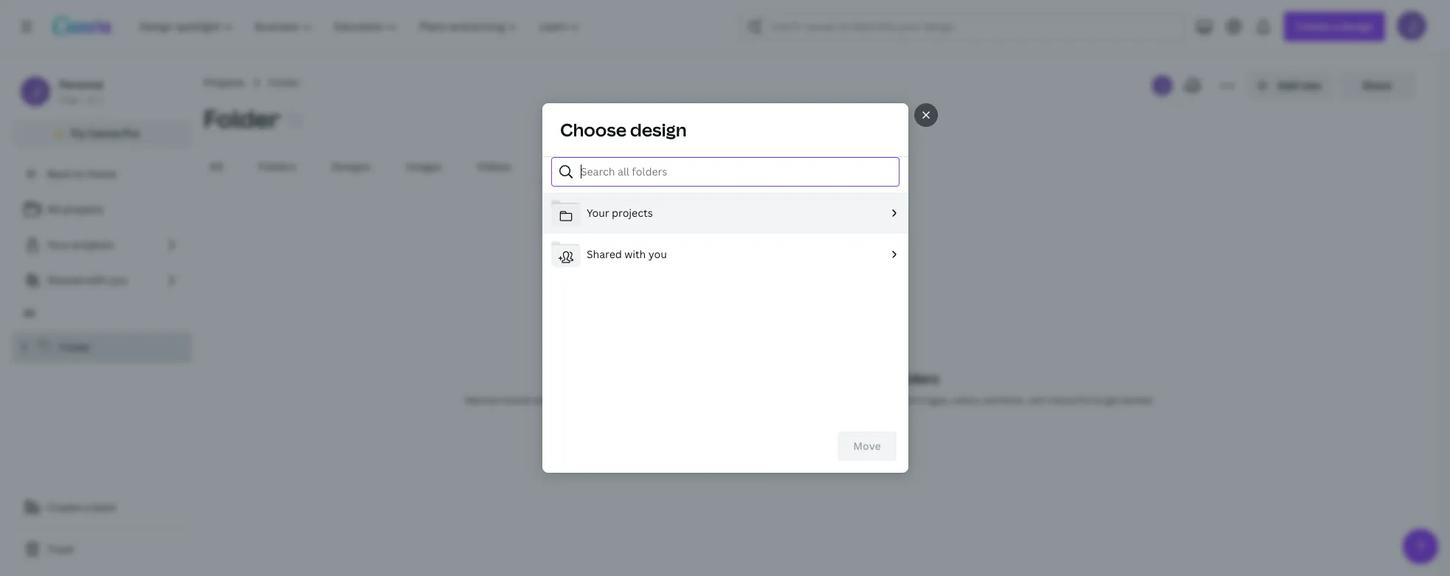 Task type: locate. For each thing, give the bounding box(es) containing it.
a inside button
[[83, 500, 89, 514]]

folder
[[268, 75, 300, 89], [204, 103, 280, 134], [59, 340, 91, 354]]

personal
[[59, 77, 103, 92]]

0 vertical spatial kit
[[580, 159, 593, 173]]

folder up folder button
[[268, 75, 300, 89]]

0 horizontal spatial you
[[109, 273, 127, 287]]

0 vertical spatial a
[[766, 394, 771, 407]]

pro
[[122, 126, 139, 140], [1077, 394, 1092, 407], [856, 433, 873, 447]]

folders
[[893, 370, 939, 387]]

free
[[59, 94, 78, 106]]

upgrade
[[764, 433, 807, 447]]

in right kits
[[877, 370, 890, 387]]

to left get
[[1094, 394, 1103, 407]]

0 horizontal spatial in
[[585, 394, 593, 407]]

0 vertical spatial all
[[210, 159, 223, 173]]

shared
[[586, 247, 621, 261], [47, 273, 82, 287]]

save
[[660, 394, 679, 407]]

a up upgrade
[[766, 394, 771, 407]]

0 horizontal spatial brand
[[547, 159, 577, 173]]

move button
[[837, 432, 896, 461]]

0 horizontal spatial to
[[74, 167, 84, 181]]

colors,
[[952, 394, 981, 407]]

0 vertical spatial shared with you
[[586, 247, 667, 261]]

1 horizontal spatial all
[[47, 202, 60, 216]]

0 vertical spatial pro
[[122, 126, 139, 140]]

list
[[542, 192, 908, 275], [12, 195, 192, 295]]

back to home
[[47, 167, 116, 181]]

pro left get
[[1077, 394, 1092, 407]]

2 vertical spatial to
[[809, 433, 820, 447]]

canva inside try canva pro button
[[89, 126, 120, 140]]

shared with you link
[[12, 266, 192, 295]]

create
[[47, 500, 80, 514]]

None search field
[[741, 12, 1184, 41]]

kit
[[580, 159, 593, 173], [801, 394, 813, 407]]

1 horizontal spatial brand
[[734, 370, 773, 387]]

0 horizontal spatial your projects
[[47, 238, 113, 252]]

to inside stay on-brand with brand kits in folders maintain brand consistency in this folder and save time designing with a brand kit that includes your team's logos, colors, and fonts. join canva pro to get started.
[[1094, 394, 1103, 407]]

1 vertical spatial you
[[109, 273, 127, 287]]

started.
[[1121, 394, 1154, 407]]

to inside button
[[809, 433, 820, 447]]

pro inside upgrade to canva pro button
[[856, 433, 873, 447]]

1 vertical spatial to
[[1094, 394, 1103, 407]]

pro down includes
[[856, 433, 873, 447]]

folder link up folder button
[[268, 75, 300, 91]]

trash
[[47, 542, 74, 556]]

shared with you inside button
[[586, 247, 667, 261]]

0 horizontal spatial canva
[[89, 126, 120, 140]]

0 horizontal spatial shared
[[47, 273, 82, 287]]

1 horizontal spatial pro
[[856, 433, 873, 447]]

and left fonts.
[[983, 394, 999, 407]]

to right upgrade
[[809, 433, 820, 447]]

all for all button
[[210, 159, 223, 173]]

get
[[1105, 394, 1118, 407]]

try canva pro
[[70, 126, 139, 140]]

this
[[595, 394, 611, 407]]

you inside the shared with you link
[[109, 273, 127, 287]]

all
[[210, 159, 223, 173], [47, 202, 60, 216], [24, 307, 35, 320]]

1 vertical spatial your
[[47, 238, 70, 252]]

1 horizontal spatial shared
[[586, 247, 621, 261]]

kit left the that
[[801, 394, 813, 407]]

brand
[[547, 159, 577, 173], [807, 370, 846, 387], [773, 394, 799, 407]]

shared inside button
[[586, 247, 621, 261]]

1 vertical spatial folder link
[[12, 332, 192, 363]]

1 horizontal spatial and
[[983, 394, 999, 407]]

brand
[[734, 370, 773, 387], [504, 394, 530, 407]]

2 horizontal spatial to
[[1094, 394, 1103, 407]]

you
[[648, 247, 667, 261], [109, 273, 127, 287]]

1 vertical spatial shared with you
[[47, 273, 127, 287]]

your projects down all projects on the left top of page
[[47, 238, 113, 252]]

pro up back to home link
[[122, 126, 139, 140]]

0 vertical spatial your
[[586, 206, 609, 220]]

2 vertical spatial all
[[24, 307, 35, 320]]

1 horizontal spatial shared with you
[[586, 247, 667, 261]]

in left 'this'
[[585, 394, 593, 407]]

1 horizontal spatial list
[[542, 192, 908, 275]]

design
[[630, 117, 686, 142]]

to
[[74, 167, 84, 181], [1094, 394, 1103, 407], [809, 433, 820, 447]]

shared with you button
[[551, 240, 899, 272]]

folders
[[258, 159, 296, 173]]

1 horizontal spatial kit
[[801, 394, 813, 407]]

0 vertical spatial shared
[[586, 247, 621, 261]]

try
[[70, 126, 86, 140]]

folder button
[[204, 103, 280, 135]]

your
[[873, 394, 892, 407]]

0 horizontal spatial your
[[47, 238, 70, 252]]

your projects down brand kit button
[[586, 206, 652, 220]]

canva down the that
[[822, 433, 853, 447]]

•
[[81, 94, 84, 106]]

2 vertical spatial pro
[[856, 433, 873, 447]]

shared with you
[[586, 247, 667, 261], [47, 273, 127, 287]]

list containing your projects
[[542, 192, 908, 275]]

0 vertical spatial folder
[[268, 75, 300, 89]]

1 vertical spatial canva
[[1048, 394, 1075, 407]]

folder link
[[268, 75, 300, 91], [12, 332, 192, 363]]

brand kit button
[[541, 153, 599, 181]]

time
[[681, 394, 700, 407]]

your
[[586, 206, 609, 220], [47, 238, 70, 252]]

brand up "designing"
[[734, 370, 773, 387]]

a left team
[[83, 500, 89, 514]]

0 vertical spatial your projects
[[586, 206, 652, 220]]

0 horizontal spatial shared with you
[[47, 273, 127, 287]]

projects inside 'link'
[[72, 238, 113, 252]]

2 vertical spatial canva
[[822, 433, 853, 447]]

0 vertical spatial in
[[877, 370, 890, 387]]

kit down 'choose'
[[580, 159, 593, 173]]

choose design
[[560, 117, 686, 142]]

pro inside try canva pro button
[[122, 126, 139, 140]]

1 vertical spatial kit
[[801, 394, 813, 407]]

brand up the that
[[807, 370, 846, 387]]

folder link down the shared with you link
[[12, 332, 192, 363]]

0 horizontal spatial pro
[[122, 126, 139, 140]]

1 horizontal spatial your projects
[[586, 206, 652, 220]]

trash link
[[12, 535, 192, 565]]

0 horizontal spatial a
[[83, 500, 89, 514]]

1 horizontal spatial to
[[809, 433, 820, 447]]

2 and from the left
[[983, 394, 999, 407]]

2 horizontal spatial pro
[[1077, 394, 1092, 407]]

1 horizontal spatial you
[[648, 247, 667, 261]]

2 horizontal spatial brand
[[807, 370, 846, 387]]

canva
[[89, 126, 120, 140], [1048, 394, 1075, 407], [822, 433, 853, 447]]

pro inside stay on-brand with brand kits in folders maintain brand consistency in this folder and save time designing with a brand kit that includes your team's logos, colors, and fonts. join canva pro to get started.
[[1077, 394, 1092, 407]]

folders button
[[252, 153, 302, 181]]

in
[[877, 370, 890, 387], [585, 394, 593, 407]]

1 vertical spatial all
[[47, 202, 60, 216]]

1 horizontal spatial your
[[586, 206, 609, 220]]

brand right maintain
[[504, 394, 530, 407]]

brand left the that
[[773, 394, 799, 407]]

maintain
[[465, 394, 502, 407]]

your down brand kit button
[[586, 206, 609, 220]]

0 horizontal spatial brand
[[504, 394, 530, 407]]

includes
[[835, 394, 871, 407]]

2 horizontal spatial all
[[210, 159, 223, 173]]

upgrade to canva pro
[[764, 433, 873, 447]]

all inside button
[[210, 159, 223, 173]]

projects for your projects 'link'
[[72, 238, 113, 252]]

projects
[[63, 202, 104, 216], [611, 206, 652, 220], [72, 238, 113, 252]]

0 horizontal spatial kit
[[580, 159, 593, 173]]

1 horizontal spatial a
[[766, 394, 771, 407]]

2 vertical spatial brand
[[773, 394, 799, 407]]

list down back to home link
[[12, 195, 192, 295]]

1 vertical spatial a
[[83, 500, 89, 514]]

team's
[[894, 394, 923, 407]]

folder down 'projects' link
[[204, 103, 280, 134]]

canva right try
[[89, 126, 120, 140]]

1 horizontal spatial canva
[[822, 433, 853, 447]]

1 vertical spatial brand
[[807, 370, 846, 387]]

0 vertical spatial you
[[648, 247, 667, 261]]

your projects button
[[551, 198, 899, 231]]

move
[[853, 439, 881, 453]]

with
[[624, 247, 646, 261], [85, 273, 106, 287], [776, 370, 804, 387], [745, 394, 764, 407]]

list down search all folders 'search box'
[[542, 192, 908, 275]]

0 horizontal spatial folder link
[[12, 332, 192, 363]]

0 vertical spatial brand
[[547, 159, 577, 173]]

folder down the shared with you link
[[59, 340, 91, 354]]

0 vertical spatial canva
[[89, 126, 120, 140]]

and
[[641, 394, 658, 407], [983, 394, 999, 407]]

1 horizontal spatial folder link
[[268, 75, 300, 91]]

2 horizontal spatial canva
[[1048, 394, 1075, 407]]

0 horizontal spatial list
[[12, 195, 192, 295]]

kits
[[849, 370, 874, 387]]

canva right join
[[1048, 394, 1075, 407]]

create a team button
[[12, 493, 192, 522]]

1 vertical spatial pro
[[1077, 394, 1092, 407]]

1 vertical spatial in
[[585, 394, 593, 407]]

consistency
[[532, 394, 583, 407]]

your down all projects on the left top of page
[[47, 238, 70, 252]]

your projects
[[586, 206, 652, 220], [47, 238, 113, 252]]

1 vertical spatial your projects
[[47, 238, 113, 252]]

home
[[87, 167, 116, 181]]

to right back
[[74, 167, 84, 181]]

and left the save
[[641, 394, 658, 407]]

on-
[[712, 370, 734, 387]]

0 horizontal spatial and
[[641, 394, 658, 407]]

brand down 'choose'
[[547, 159, 577, 173]]

brand kit
[[547, 159, 593, 173]]

a inside stay on-brand with brand kits in folders maintain brand consistency in this folder and save time designing with a brand kit that includes your team's logos, colors, and fonts. join canva pro to get started.
[[766, 394, 771, 407]]

back
[[47, 167, 71, 181]]

0 vertical spatial to
[[74, 167, 84, 181]]

a
[[766, 394, 771, 407], [83, 500, 89, 514]]



Task type: vqa. For each thing, say whether or not it's contained in the screenshot.
Pop button
no



Task type: describe. For each thing, give the bounding box(es) containing it.
1 horizontal spatial in
[[877, 370, 890, 387]]

videos
[[477, 159, 511, 173]]

0 vertical spatial folder link
[[268, 75, 300, 91]]

1 and from the left
[[641, 394, 658, 407]]

list containing all projects
[[12, 195, 192, 295]]

0 vertical spatial brand
[[734, 370, 773, 387]]

canva inside stay on-brand with brand kits in folders maintain brand consistency in this folder and save time designing with a brand kit that includes your team's logos, colors, and fonts. join canva pro to get started.
[[1048, 394, 1075, 407]]

images button
[[400, 153, 448, 181]]

try canva pro button
[[12, 120, 192, 148]]

share button
[[1339, 71, 1415, 100]]

stay on-brand with brand kits in folders maintain brand consistency in this folder and save time designing with a brand kit that includes your team's logos, colors, and fonts. join canva pro to get started.
[[465, 370, 1154, 407]]

share
[[1363, 78, 1391, 92]]

brand inside brand kit button
[[547, 159, 577, 173]]

images
[[406, 159, 442, 173]]

all for all projects
[[47, 202, 60, 216]]

2 vertical spatial folder
[[59, 340, 91, 354]]

logos,
[[925, 394, 950, 407]]

designs button
[[325, 153, 377, 181]]

1 vertical spatial brand
[[504, 394, 530, 407]]

1 vertical spatial shared
[[47, 273, 82, 287]]

1
[[98, 94, 103, 106]]

to for back to home
[[74, 167, 84, 181]]

your inside button
[[586, 206, 609, 220]]

kit inside stay on-brand with brand kits in folders maintain brand consistency in this folder and save time designing with a brand kit that includes your team's logos, colors, and fonts. join canva pro to get started.
[[801, 394, 813, 407]]

1 vertical spatial folder
[[204, 103, 280, 134]]

join
[[1028, 394, 1046, 407]]

1 horizontal spatial brand
[[773, 394, 799, 407]]

folder
[[613, 394, 639, 407]]

that
[[815, 394, 832, 407]]

you inside shared with you button
[[648, 247, 667, 261]]

all button
[[204, 153, 229, 181]]

free •
[[59, 94, 84, 106]]

stay
[[680, 370, 709, 387]]

your projects link
[[12, 230, 192, 260]]

kit inside button
[[580, 159, 593, 173]]

canva inside upgrade to canva pro button
[[822, 433, 853, 447]]

with inside button
[[624, 247, 646, 261]]

projects for all projects link
[[63, 202, 104, 216]]

designing
[[703, 394, 743, 407]]

upgrade to canva pro button
[[734, 426, 885, 455]]

all projects
[[47, 202, 104, 216]]

fonts.
[[1001, 394, 1026, 407]]

videos button
[[471, 153, 517, 181]]

team
[[91, 500, 117, 514]]

choose
[[560, 117, 626, 142]]

your inside 'link'
[[47, 238, 70, 252]]

your projects inside button
[[586, 206, 652, 220]]

back to home link
[[12, 159, 192, 189]]

projects inside button
[[611, 206, 652, 220]]

create a team
[[47, 500, 117, 514]]

projects
[[204, 75, 245, 89]]

designs
[[331, 159, 371, 173]]

projects link
[[204, 75, 245, 91]]

top level navigation element
[[130, 12, 593, 41]]

your projects inside 'link'
[[47, 238, 113, 252]]

0 horizontal spatial all
[[24, 307, 35, 320]]

to for upgrade to canva pro
[[809, 433, 820, 447]]

all projects link
[[12, 195, 192, 224]]

Search all folders search field
[[580, 158, 890, 186]]



